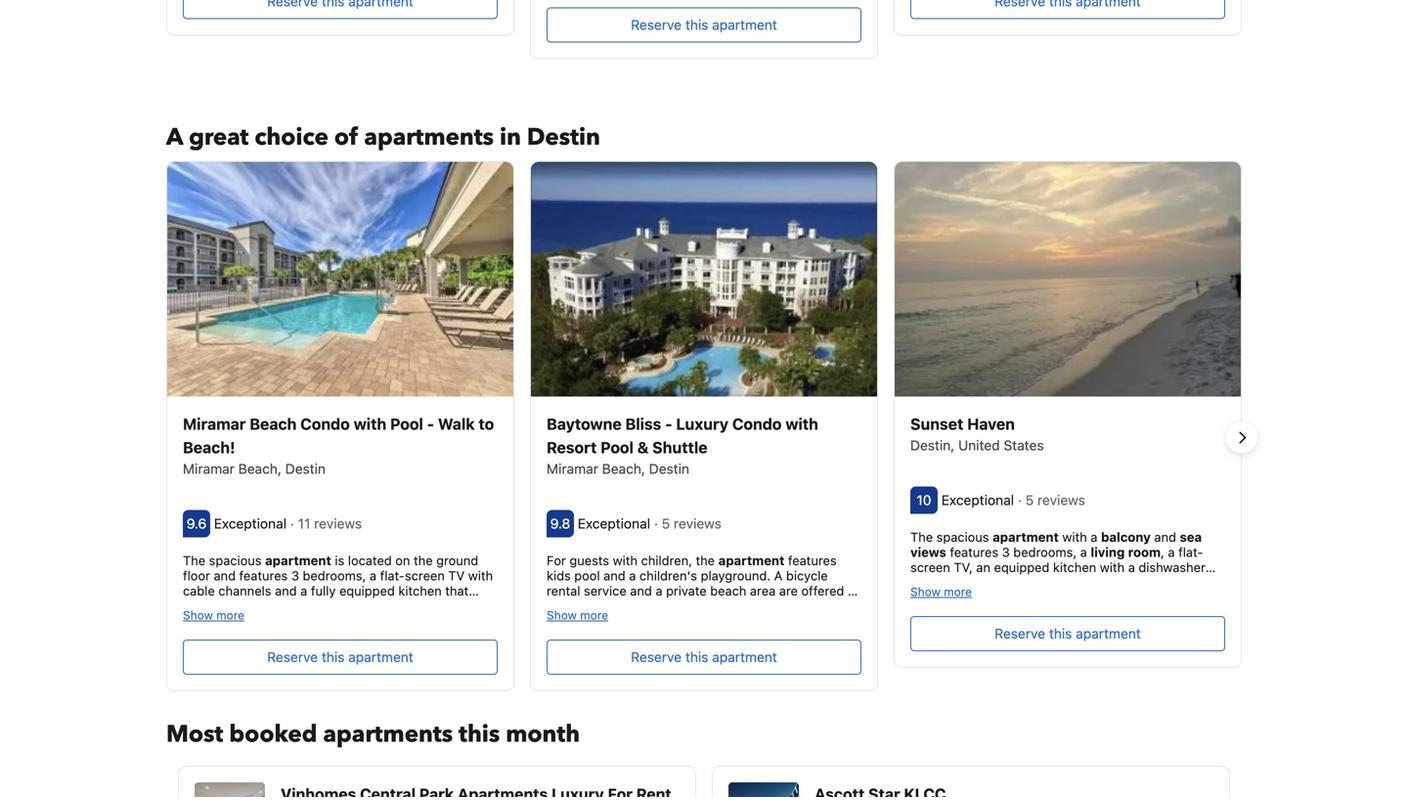 Task type: locate. For each thing, give the bounding box(es) containing it.
an down views
[[936, 575, 950, 590]]

from 5 reviews element for states
[[1018, 492, 1089, 508]]

0 horizontal spatial private
[[457, 644, 497, 659]]

.
[[1177, 575, 1181, 590], [1172, 590, 1176, 605], [446, 629, 450, 644]]

1 vertical spatial oven,
[[410, 599, 442, 613]]

- down children's
[[639, 599, 645, 613]]

1 horizontal spatial an
[[936, 575, 950, 590]]

1 vertical spatial is
[[1009, 606, 1019, 620]]

1 vertical spatial the
[[183, 553, 205, 568]]

reserve for miramar beach condo with pool - walk to beach!
[[267, 649, 318, 665]]

1 beach, from the left
[[238, 460, 282, 477]]

an up 'toaster.'
[[393, 599, 407, 613]]

- inside "features kids pool and a children's playground. a bicycle rental service and a private beach area are offered at baytowne bliss -"
[[639, 599, 645, 613]]

1 horizontal spatial towels
[[1184, 575, 1225, 590]]

0 vertical spatial for
[[547, 553, 566, 568]]

condo right beach
[[300, 415, 350, 433]]

2
[[1015, 575, 1022, 590]]

bliss down service
[[608, 599, 635, 613]]

reserve this apartment for sunset haven
[[995, 626, 1141, 642]]

1 vertical spatial bed
[[208, 629, 231, 644]]

a
[[1091, 529, 1098, 544], [1080, 545, 1087, 559], [1168, 545, 1175, 559], [1128, 560, 1135, 575], [370, 568, 377, 583], [629, 568, 636, 583], [1121, 575, 1128, 590], [300, 583, 307, 598], [656, 583, 663, 598], [309, 599, 316, 613], [446, 599, 453, 613], [292, 614, 299, 629], [394, 614, 401, 629], [446, 644, 453, 659]]

0 vertical spatial from 5 reviews element
[[1018, 492, 1089, 508]]

resort
[[547, 438, 597, 457], [768, 599, 807, 613]]

condo
[[300, 415, 350, 433], [732, 415, 782, 433]]

the down dishwasher,
[[357, 629, 376, 644]]

most booked apartments this month
[[166, 718, 580, 751]]

- left walk
[[427, 415, 434, 433]]

1 condo from the left
[[300, 415, 350, 433]]

0 vertical spatial accommodation
[[910, 606, 1005, 620]]

11
[[298, 515, 310, 531]]

1 horizontal spatial exceptional
[[578, 515, 650, 531]]

3 down the spacious apartment with a balcony and
[[1002, 545, 1010, 559]]

1 vertical spatial from 5 reviews element
[[654, 515, 725, 531]]

1 horizontal spatial flat-
[[1179, 545, 1203, 559]]

reviews inside baytowne bliss - luxury condo with resort pool & shuttle section
[[674, 515, 722, 531]]

flat- down 'sea'
[[1179, 545, 1203, 559]]

is left located
[[335, 553, 344, 568]]

reserve inside miramar beach condo with pool - walk to beach! section
[[267, 649, 318, 665]]

screen down the on
[[405, 568, 445, 583]]

0 vertical spatial oven,
[[954, 575, 986, 590]]

pool
[[390, 415, 423, 433], [601, 438, 634, 457], [811, 599, 836, 613]]

is left non-
[[1009, 606, 1019, 620]]

features down 'the spacious apartment' at the bottom
[[239, 568, 288, 583]]

in inside is located on the ground floor and features 3 bedrooms, a flat-screen tv with cable channels and a fully equipped kitchen that provides guests with a dishwasher, an oven, a washing machine, a microwave and a toaster. towels and bed linen are available in the
[[343, 629, 354, 644]]

1 horizontal spatial beach,
[[602, 460, 645, 477]]

the up floor
[[183, 553, 205, 568]]

pool left walk
[[390, 415, 423, 433]]

0 vertical spatial the
[[910, 529, 933, 544]]

miramar beach condo with pool - walk to beach! section
[[166, 161, 514, 692]]

2 horizontal spatial destin
[[649, 460, 689, 477]]

reserve for baytowne bliss - luxury condo with resort pool & shuttle
[[631, 649, 682, 665]]

pool inside baytowne bliss - luxury condo with resort pool & shuttle miramar beach, destin
[[601, 438, 634, 457]]

bedrooms, down the spacious apartment with a balcony and
[[1013, 545, 1077, 559]]

baytowne up shuttle,
[[547, 599, 604, 613]]

rated exceptional element for beach
[[214, 515, 290, 531]]

1 horizontal spatial .
[[1172, 590, 1176, 605]]

the inside . towels and bed linen are featured in the
[[1083, 590, 1102, 605]]

more up surroundings.
[[580, 608, 608, 622]]

& down at at the bottom right of the page
[[840, 599, 849, 613]]

reserve
[[631, 16, 682, 33], [995, 626, 1046, 642], [267, 649, 318, 665], [631, 649, 682, 665]]

. the accommodation is non-smoking.
[[910, 590, 1202, 620]]

linen inside . towels and bed linen are featured in the
[[962, 590, 990, 605]]

reviews up the spacious apartment with a balcony and
[[1038, 492, 1085, 508]]

private inside . for added privacy, the accommodation features a private entrance.
[[457, 644, 497, 659]]

exceptional inside baytowne bliss - luxury condo with resort pool & shuttle section
[[578, 515, 650, 531]]

rated exceptional element inside miramar beach condo with pool - walk to beach! section
[[214, 515, 290, 531]]

the down available
[[273, 644, 292, 659]]

the down dishwasher on the right of the page
[[1179, 590, 1202, 605]]

0 vertical spatial 3
[[1002, 545, 1010, 559]]

a down "room"
[[1128, 560, 1135, 575]]

spacious up tv,
[[937, 529, 989, 544]]

show for sunset haven
[[910, 585, 941, 599]]

rated exceptional element right scored 9.8 element
[[578, 515, 654, 531]]

0 horizontal spatial from 5 reviews element
[[654, 515, 725, 531]]

reviews inside sunset haven 'section'
[[1038, 492, 1085, 508]]

flat- inside , a flat- screen tv, an equipped kitchen with a dishwasher and an oven, and 2 bathrooms with a
[[1179, 545, 1203, 559]]

show more inside baytowne bliss - luxury condo with resort pool & shuttle section
[[547, 608, 608, 622]]

for down that
[[453, 629, 473, 644]]

apartments down . for added privacy, the accommodation features a private entrance.
[[323, 718, 453, 751]]

from 5 reviews element up "children,"
[[654, 515, 725, 531]]

5 inside sunset haven 'section'
[[1026, 492, 1034, 508]]

0 vertical spatial spacious
[[937, 529, 989, 544]]

1 baytowne from the top
[[547, 415, 622, 433]]

show inside miramar beach condo with pool - walk to beach! section
[[183, 608, 213, 622]]

more inside baytowne bliss - luxury condo with resort pool & shuttle section
[[580, 608, 608, 622]]

1 vertical spatial kitchen
[[398, 583, 442, 598]]

3 inside is located on the ground floor and features 3 bedrooms, a flat-screen tv with cable channels and a fully equipped kitchen that provides guests with a dishwasher, an oven, a washing machine, a microwave and a toaster. towels and bed linen are available in the
[[291, 568, 299, 583]]

exceptional right scored 9.8 element
[[578, 515, 650, 531]]

kitchen up 'toaster.'
[[398, 583, 442, 598]]

are
[[779, 583, 798, 598], [994, 590, 1012, 605], [266, 629, 285, 644]]

united
[[958, 437, 1000, 453]]

playground.
[[701, 568, 771, 583]]

1 horizontal spatial condo
[[732, 415, 782, 433]]

1 horizontal spatial more
[[580, 608, 608, 622]]

the up views
[[910, 529, 933, 544]]

the inside . for added privacy, the accommodation features a private entrance.
[[273, 644, 292, 659]]

0 horizontal spatial show more button
[[183, 607, 245, 622]]

reserve this apartment inside miramar beach condo with pool - walk to beach! section
[[267, 649, 414, 665]]

1 vertical spatial 5
[[662, 515, 670, 531]]

show more button down tv,
[[910, 584, 972, 599]]

0 vertical spatial resort
[[547, 438, 597, 457]]

2 horizontal spatial rated exceptional element
[[942, 492, 1018, 508]]

condo right luxury
[[732, 415, 782, 433]]

more down channels
[[216, 608, 245, 622]]

show inside baytowne bliss - luxury condo with resort pool & shuttle section
[[547, 608, 577, 622]]

1 horizontal spatial accommodation
[[910, 606, 1005, 620]]

show more button for miramar beach condo with pool - walk to beach!
[[183, 607, 245, 622]]

reserve this apartment link
[[547, 7, 862, 42], [910, 616, 1225, 651], [183, 640, 498, 675], [547, 640, 862, 675]]

accommodation down microwave
[[296, 644, 390, 659]]

beach
[[250, 415, 297, 433]]

0 horizontal spatial more
[[216, 608, 245, 622]]

show more
[[910, 585, 972, 599], [183, 608, 245, 622], [547, 608, 608, 622]]

equipped up 2
[[994, 560, 1050, 575]]

guests up pool
[[570, 553, 609, 568]]

exceptional
[[942, 492, 1014, 508], [214, 515, 287, 531], [578, 515, 650, 531]]

exceptional inside sunset haven 'section'
[[942, 492, 1014, 508]]

this for miramar beach condo with pool - walk to beach!
[[322, 649, 345, 665]]

destin inside miramar beach condo with pool - walk to beach! miramar beach, destin
[[285, 460, 326, 477]]

resort inside baytowne bliss - luxury condo with resort pool & shuttle miramar beach, destin
[[547, 438, 597, 457]]

tv,
[[954, 560, 973, 575]]

. inside . towels and bed linen are featured in the
[[1177, 575, 1181, 590]]

in inside . towels and bed linen are featured in the
[[1069, 590, 1080, 605]]

kitchen
[[1053, 560, 1097, 575], [398, 583, 442, 598]]

a up area at the bottom of page
[[774, 568, 783, 583]]

flat- down the on
[[380, 568, 405, 583]]

2 horizontal spatial reviews
[[1038, 492, 1085, 508]]

miramar down beach! on the bottom left
[[183, 460, 235, 477]]

3 down 'the spacious apartment' at the bottom
[[291, 568, 299, 583]]

features
[[950, 545, 999, 559], [788, 553, 837, 568], [239, 568, 288, 583], [394, 644, 443, 659]]

for inside baytowne bliss - luxury condo with resort pool & shuttle section
[[547, 553, 566, 568]]

1 horizontal spatial oven,
[[954, 575, 986, 590]]

screen
[[910, 560, 950, 575], [405, 568, 445, 583]]

more down tv,
[[944, 585, 972, 599]]

0 horizontal spatial linen
[[235, 629, 263, 644]]

show more button inside sunset haven 'section'
[[910, 584, 972, 599]]

reserve this apartment link inside baytowne bliss - luxury condo with resort pool & shuttle section
[[547, 640, 862, 675]]

oven, down tv,
[[954, 575, 986, 590]]

states
[[1004, 437, 1044, 453]]

beach, inside miramar beach condo with pool - walk to beach! miramar beach, destin
[[238, 460, 282, 477]]

rated exceptional element down united
[[942, 492, 1018, 508]]

the up the smoking.
[[1083, 590, 1102, 605]]

show down views
[[910, 585, 941, 599]]

from 11 reviews element
[[290, 515, 366, 531]]

are down bicycle
[[779, 583, 798, 598]]

1 horizontal spatial a
[[774, 568, 783, 583]]

0 horizontal spatial .
[[446, 629, 450, 644]]

provides
[[183, 599, 234, 613]]

reviews up "children,"
[[674, 515, 722, 531]]

a inside "features kids pool and a children's playground. a bicycle rental service and a private beach area are offered at baytowne bliss -"
[[774, 568, 783, 583]]

-
[[427, 415, 434, 433], [665, 415, 672, 433], [639, 599, 645, 613]]

a down 'toaster.'
[[446, 644, 453, 659]]

for
[[547, 553, 566, 568], [453, 629, 473, 644]]

0 horizontal spatial spacious
[[209, 553, 262, 568]]

area
[[750, 583, 776, 598]]

bliss up shuttle
[[625, 415, 661, 433]]

2 beach, from the left
[[602, 460, 645, 477]]

0 horizontal spatial resort
[[547, 438, 597, 457]]

0 horizontal spatial accommodation
[[296, 644, 390, 659]]

1 horizontal spatial show more button
[[547, 607, 608, 622]]

0 vertical spatial 5
[[1026, 492, 1034, 508]]

2 horizontal spatial show more
[[910, 585, 972, 599]]

kids
[[547, 568, 571, 583]]

2 horizontal spatial pool
[[811, 599, 836, 613]]

. inside . for added privacy, the accommodation features a private entrance.
[[446, 629, 450, 644]]

reserve this apartment inside baytowne bliss - luxury condo with resort pool & shuttle section
[[631, 649, 777, 665]]

1 horizontal spatial reviews
[[674, 515, 722, 531]]

more
[[944, 585, 972, 599], [216, 608, 245, 622], [580, 608, 608, 622]]

features up bicycle
[[788, 553, 837, 568]]

exceptional inside miramar beach condo with pool - walk to beach! section
[[214, 515, 287, 531]]

0 vertical spatial towels
[[1184, 575, 1225, 590]]

show more button down cable
[[183, 607, 245, 622]]

pool
[[574, 568, 600, 583]]

2 vertical spatial an
[[393, 599, 407, 613]]

destin,
[[910, 437, 955, 453]]

show down cable
[[183, 608, 213, 622]]

for up kids
[[547, 553, 566, 568]]

1 vertical spatial &
[[840, 599, 849, 613]]

month
[[506, 718, 580, 751]]

floor
[[183, 568, 210, 583]]

2 baytowne from the top
[[547, 599, 604, 613]]

is located on the ground floor and features 3 bedrooms, a flat-screen tv with cable channels and a fully equipped kitchen that provides guests with a dishwasher, an oven, a washing machine, a microwave and a toaster. towels and bed linen are available in the
[[183, 553, 493, 644]]

guests up the machine, at the left of the page
[[237, 599, 277, 613]]

the down area at the bottom of page
[[768, 614, 787, 629]]

0 vertical spatial baytowne
[[547, 415, 622, 433]]

private
[[666, 583, 707, 598], [457, 644, 497, 659]]

1 vertical spatial pool
[[601, 438, 634, 457]]

private down that
[[457, 644, 497, 659]]

0 horizontal spatial pool
[[390, 415, 423, 433]]

kitchen up bathrooms
[[1053, 560, 1097, 575]]

features inside is located on the ground floor and features 3 bedrooms, a flat-screen tv with cable channels and a fully equipped kitchen that provides guests with a dishwasher, an oven, a washing machine, a microwave and a toaster. towels and bed linen are available in the
[[239, 568, 288, 583]]

next image
[[1230, 426, 1254, 450]]

sunset haven section
[[894, 161, 1242, 668]]

0 horizontal spatial condo
[[300, 415, 350, 433]]

kitchen inside is located on the ground floor and features 3 bedrooms, a flat-screen tv with cable channels and a fully equipped kitchen that provides guests with a dishwasher, an oven, a washing machine, a microwave and a toaster. towels and bed linen are available in the
[[398, 583, 442, 598]]

show for baytowne bliss - luxury condo with resort pool & shuttle
[[547, 608, 577, 622]]

from 5 reviews element
[[1018, 492, 1089, 508], [654, 515, 725, 531]]

is
[[335, 553, 344, 568], [1009, 606, 1019, 620]]

flat-
[[1179, 545, 1203, 559], [380, 568, 405, 583]]

1 horizontal spatial private
[[666, 583, 707, 598]]

pool down the offered
[[811, 599, 836, 613]]

beach!
[[183, 438, 235, 457]]

guests
[[570, 553, 609, 568], [237, 599, 277, 613], [622, 614, 661, 629]]

5 up for guests with children, the apartment
[[662, 515, 670, 531]]

equipped inside is located on the ground floor and features 3 bedrooms, a flat-screen tv with cable channels and a fully equipped kitchen that provides guests with a dishwasher, an oven, a washing machine, a microwave and a toaster. towels and bed linen are available in the
[[339, 583, 395, 598]]

more for miramar beach condo with pool - walk to beach!
[[216, 608, 245, 622]]

guests left can
[[622, 614, 661, 629]]

reserve this apartment
[[631, 16, 777, 33], [995, 626, 1141, 642], [267, 649, 414, 665], [631, 649, 777, 665]]

0 horizontal spatial towels
[[453, 614, 493, 629]]

1 vertical spatial bliss
[[608, 599, 635, 613]]

1 vertical spatial spacious
[[209, 553, 262, 568]]

this inside baytowne bliss - luxury condo with resort pool & shuttle section
[[685, 649, 708, 665]]

reserve this apartment link for baytowne bliss - luxury condo with resort pool & shuttle
[[547, 640, 862, 675]]

& left shuttle
[[637, 438, 649, 457]]

show more button up surroundings.
[[547, 607, 608, 622]]

an
[[976, 560, 991, 575], [936, 575, 950, 590], [393, 599, 407, 613]]

0 horizontal spatial reviews
[[314, 515, 362, 531]]

this inside sunset haven 'section'
[[1049, 626, 1072, 642]]

show for miramar beach condo with pool - walk to beach!
[[183, 608, 213, 622]]

show more down cable
[[183, 608, 245, 622]]

show more up surroundings.
[[547, 608, 608, 622]]

with
[[354, 415, 387, 433], [786, 415, 818, 433], [1062, 529, 1087, 544], [613, 553, 638, 568], [1100, 560, 1125, 575], [468, 568, 493, 583], [1093, 575, 1118, 590], [280, 599, 305, 613], [740, 599, 765, 613]]

to
[[479, 415, 494, 433]]

private down children's
[[666, 583, 707, 598]]

0 horizontal spatial show more
[[183, 608, 245, 622]]

children,
[[641, 553, 692, 568]]

show more button inside baytowne bliss - luxury condo with resort pool & shuttle section
[[547, 607, 608, 622]]

from 5 reviews element up the spacious apartment with a balcony and
[[1018, 492, 1089, 508]]

booked
[[229, 718, 317, 751]]

0 horizontal spatial &
[[637, 438, 649, 457]]

oven,
[[954, 575, 986, 590], [410, 599, 442, 613]]

baytowne inside baytowne bliss - luxury condo with resort pool & shuttle miramar beach, destin
[[547, 415, 622, 433]]

1 vertical spatial apartments
[[323, 718, 453, 751]]

1 horizontal spatial from 5 reviews element
[[1018, 492, 1089, 508]]

bed down washing
[[208, 629, 231, 644]]

reserve inside baytowne bliss - luxury condo with resort pool & shuttle section
[[631, 649, 682, 665]]

equipped up dishwasher,
[[339, 583, 395, 598]]

1 horizontal spatial rated exceptional element
[[578, 515, 654, 531]]

towels
[[1184, 575, 1225, 590], [453, 614, 493, 629]]

miramar beach condo with pool - walk to beach! image
[[167, 162, 513, 396]]

1 vertical spatial linen
[[235, 629, 263, 644]]

0 horizontal spatial oven,
[[410, 599, 442, 613]]

a up living
[[1091, 529, 1098, 544]]

1 horizontal spatial spacious
[[937, 529, 989, 544]]

show more inside miramar beach condo with pool - walk to beach! section
[[183, 608, 245, 622]]

reviews inside miramar beach condo with pool - walk to beach! section
[[314, 515, 362, 531]]

show more button for baytowne bliss - luxury condo with resort pool & shuttle
[[547, 607, 608, 622]]

0 horizontal spatial 3
[[291, 568, 299, 583]]

3
[[1002, 545, 1010, 559], [291, 568, 299, 583]]

0 vertical spatial pool
[[390, 415, 423, 433]]

bedrooms,
[[1013, 545, 1077, 559], [303, 568, 366, 583]]

are left featured
[[994, 590, 1012, 605]]

baytowne right the to
[[547, 415, 622, 433]]

1 horizontal spatial linen
[[962, 590, 990, 605]]

1 vertical spatial a
[[774, 568, 783, 583]]

from 5 reviews element for condo
[[654, 515, 725, 531]]

pool left shuttle
[[601, 438, 634, 457]]

0 horizontal spatial equipped
[[339, 583, 395, 598]]

for inside . for added privacy, the accommodation features a private entrance.
[[453, 629, 473, 644]]

resort up 9.8
[[547, 438, 597, 457]]

5 up the spacious apartment with a balcony and
[[1026, 492, 1034, 508]]

apartments
[[364, 121, 494, 153], [323, 718, 453, 751]]

accommodation down tv,
[[910, 606, 1005, 620]]

& inside with resort pool & shuttle, and guests can go cycling in the surroundings.
[[840, 599, 849, 613]]

reserve for sunset haven
[[995, 626, 1046, 642]]

0 horizontal spatial 5
[[662, 515, 670, 531]]

features inside sunset haven 'section'
[[950, 545, 999, 559]]

show more button inside miramar beach condo with pool - walk to beach! section
[[183, 607, 245, 622]]

surroundings.
[[547, 629, 628, 644]]

reserve this apartment inside sunset haven 'section'
[[995, 626, 1141, 642]]

beach, inside baytowne bliss - luxury condo with resort pool & shuttle miramar beach, destin
[[602, 460, 645, 477]]

0 vertical spatial equipped
[[994, 560, 1050, 575]]

2 horizontal spatial show more button
[[910, 584, 972, 599]]

the for the spacious apartment with a balcony and
[[910, 529, 933, 544]]

0 vertical spatial private
[[666, 583, 707, 598]]

screen down views
[[910, 560, 950, 575]]

0 horizontal spatial bed
[[208, 629, 231, 644]]

spacious for the spacious apartment
[[209, 553, 262, 568]]

. for the
[[1172, 590, 1176, 605]]

1 horizontal spatial the
[[910, 529, 933, 544]]

1 vertical spatial accommodation
[[296, 644, 390, 659]]

2 horizontal spatial an
[[976, 560, 991, 575]]

miramar up 9.8
[[547, 460, 598, 477]]

towels down dishwasher on the right of the page
[[1184, 575, 1225, 590]]

more for baytowne bliss - luxury condo with resort pool & shuttle
[[580, 608, 608, 622]]

1 horizontal spatial 5
[[1026, 492, 1034, 508]]

2 vertical spatial the
[[1179, 590, 1202, 605]]

the right the on
[[414, 553, 433, 568]]

1 vertical spatial 3
[[291, 568, 299, 583]]

baytowne bliss - luxury condo with resort pool & shuttle image
[[531, 162, 877, 396]]

rated exceptional element inside baytowne bliss - luxury condo with resort pool & shuttle section
[[578, 515, 654, 531]]

features inside "features kids pool and a children's playground. a bicycle rental service and a private beach area are offered at baytowne bliss -"
[[788, 553, 837, 568]]

oven, up 'toaster.'
[[410, 599, 442, 613]]

destin
[[527, 121, 600, 153], [285, 460, 326, 477], [649, 460, 689, 477]]

cycling
[[708, 614, 750, 629]]

a down living
[[1121, 575, 1128, 590]]

2 horizontal spatial exceptional
[[942, 492, 1014, 508]]

reserve inside sunset haven 'section'
[[995, 626, 1046, 642]]

1 vertical spatial private
[[457, 644, 497, 659]]

rated exceptional element inside sunset haven 'section'
[[942, 492, 1018, 508]]

miramar beach condo with pool - walk to beach! link
[[183, 412, 498, 459]]

0 vertical spatial bliss
[[625, 415, 661, 433]]

. for for
[[446, 629, 450, 644]]

. inside . the accommodation is non-smoking.
[[1172, 590, 1176, 605]]

spacious inside sunset haven 'section'
[[937, 529, 989, 544]]

0 horizontal spatial screen
[[405, 568, 445, 583]]

more inside miramar beach condo with pool - walk to beach! section
[[216, 608, 245, 622]]

0 horizontal spatial guests
[[237, 599, 277, 613]]

with inside baytowne bliss - luxury condo with resort pool & shuttle miramar beach, destin
[[786, 415, 818, 433]]

more for sunset haven
[[944, 585, 972, 599]]

in inside with resort pool & shuttle, and guests can go cycling in the surroundings.
[[754, 614, 764, 629]]

1 horizontal spatial resort
[[768, 599, 807, 613]]

rated exceptional element
[[942, 492, 1018, 508], [214, 515, 290, 531], [578, 515, 654, 531]]

. for towels
[[1177, 575, 1181, 590]]

accommodation
[[910, 606, 1005, 620], [296, 644, 390, 659]]

0 vertical spatial kitchen
[[1053, 560, 1097, 575]]

resort down area at the bottom of page
[[768, 599, 807, 613]]

0 horizontal spatial destin
[[285, 460, 326, 477]]

screen inside is located on the ground floor and features 3 bedrooms, a flat-screen tv with cable channels and a fully equipped kitchen that provides guests with a dishwasher, an oven, a washing machine, a microwave and a toaster. towels and bed linen are available in the
[[405, 568, 445, 583]]

reviews right 11
[[314, 515, 362, 531]]

0 horizontal spatial -
[[427, 415, 434, 433]]

the spacious apartment with a balcony and
[[910, 529, 1180, 544]]

2 condo from the left
[[732, 415, 782, 433]]

the inside miramar beach condo with pool - walk to beach! section
[[183, 553, 205, 568]]

more inside sunset haven 'section'
[[944, 585, 972, 599]]

exceptional up 'the spacious apartment' at the bottom
[[214, 515, 287, 531]]

towels down that
[[453, 614, 493, 629]]

0 horizontal spatial beach,
[[238, 460, 282, 477]]

an right tv,
[[976, 560, 991, 575]]

most
[[166, 718, 223, 751]]

balcony
[[1101, 529, 1151, 544]]

beach, down beach
[[238, 460, 282, 477]]

show more down tv,
[[910, 585, 972, 599]]

the inside . the accommodation is non-smoking.
[[1179, 590, 1202, 605]]

this inside miramar beach condo with pool - walk to beach! section
[[322, 649, 345, 665]]

reserve this apartment for baytowne bliss - luxury condo with resort pool & shuttle
[[631, 649, 777, 665]]

reserve this apartment for miramar beach condo with pool - walk to beach!
[[267, 649, 414, 665]]

linen
[[962, 590, 990, 605], [235, 629, 263, 644]]

with inside miramar beach condo with pool - walk to beach! miramar beach, destin
[[354, 415, 387, 433]]

0 horizontal spatial bedrooms,
[[303, 568, 366, 583]]

2 horizontal spatial .
[[1177, 575, 1181, 590]]

0 horizontal spatial exceptional
[[214, 515, 287, 531]]

linen down tv,
[[962, 590, 990, 605]]

1 horizontal spatial pool
[[601, 438, 634, 457]]

bedrooms, up fully
[[303, 568, 366, 583]]

0 horizontal spatial rated exceptional element
[[214, 515, 290, 531]]

0 horizontal spatial an
[[393, 599, 407, 613]]

kitchen inside , a flat- screen tv, an equipped kitchen with a dishwasher and an oven, and 2 bathrooms with a
[[1053, 560, 1097, 575]]

2 horizontal spatial -
[[665, 415, 672, 433]]

linen inside is located on the ground floor and features 3 bedrooms, a flat-screen tv with cable channels and a fully equipped kitchen that provides guests with a dishwasher, an oven, a washing machine, a microwave and a toaster. towels and bed linen are available in the
[[235, 629, 263, 644]]

1 horizontal spatial equipped
[[994, 560, 1050, 575]]



Task type: vqa. For each thing, say whether or not it's contained in the screenshot.
the bottommost Region
no



Task type: describe. For each thing, give the bounding box(es) containing it.
scored 10 element
[[910, 486, 938, 514]]

towels inside is located on the ground floor and features 3 bedrooms, a flat-screen tv with cable channels and a fully equipped kitchen that provides guests with a dishwasher, an oven, a washing machine, a microwave and a toaster. towels and bed linen are available in the
[[453, 614, 493, 629]]

this for sunset haven
[[1049, 626, 1072, 642]]

5 inside baytowne bliss - luxury condo with resort pool & shuttle section
[[662, 515, 670, 531]]

privacy,
[[224, 644, 269, 659]]

a left 'toaster.'
[[394, 614, 401, 629]]

are inside is located on the ground floor and features 3 bedrooms, a flat-screen tv with cable channels and a fully equipped kitchen that provides guests with a dishwasher, an oven, a washing machine, a microwave and a toaster. towels and bed linen are available in the
[[266, 629, 285, 644]]

of
[[334, 121, 358, 153]]

baytowne bliss - luxury condo with resort pool & shuttle section
[[530, 161, 878, 692]]

exceptional 5 reviews
[[942, 492, 1089, 508]]

a left fully
[[300, 583, 307, 598]]

bicycle
[[786, 568, 828, 583]]

microwave
[[303, 614, 365, 629]]

haven
[[967, 415, 1015, 433]]

reviews for baytowne bliss - luxury condo with resort pool & shuttle
[[674, 515, 722, 531]]

choice
[[255, 121, 328, 153]]

smoking.
[[1050, 606, 1104, 620]]

& inside baytowne bliss - luxury condo with resort pool & shuttle miramar beach, destin
[[637, 438, 649, 457]]

show more button for sunset haven
[[910, 584, 972, 599]]

room
[[1128, 545, 1161, 559]]

a right ,
[[1168, 545, 1175, 559]]

flat- inside is located on the ground floor and features 3 bedrooms, a flat-screen tv with cable channels and a fully equipped kitchen that provides guests with a dishwasher, an oven, a washing machine, a microwave and a toaster. towels and bed linen are available in the
[[380, 568, 405, 583]]

bed inside is located on the ground floor and features 3 bedrooms, a flat-screen tv with cable channels and a fully equipped kitchen that provides guests with a dishwasher, an oven, a washing machine, a microwave and a toaster. towels and bed linen are available in the
[[208, 629, 231, 644]]

guests inside is located on the ground floor and features 3 bedrooms, a flat-screen tv with cable channels and a fully equipped kitchen that provides guests with a dishwasher, an oven, a washing machine, a microwave and a toaster. towels and bed linen are available in the
[[237, 599, 277, 613]]

a down fully
[[309, 599, 316, 613]]

1 vertical spatial an
[[936, 575, 950, 590]]

ground
[[436, 553, 478, 568]]

available
[[288, 629, 340, 644]]

show more for sunset haven
[[910, 585, 972, 599]]

rated exceptional element for bliss
[[578, 515, 654, 531]]

children's
[[640, 568, 697, 583]]

the up playground.
[[696, 553, 715, 568]]

features kids pool and a children's playground. a bicycle rental service and a private beach area are offered at baytowne bliss -
[[547, 553, 859, 613]]

exceptional for baytowne bliss - luxury condo with resort pool & shuttle
[[578, 515, 650, 531]]

screen inside , a flat- screen tv, an equipped kitchen with a dishwasher and an oven, and 2 bathrooms with a
[[910, 560, 950, 575]]

show more for miramar beach condo with pool - walk to beach!
[[183, 608, 245, 622]]

rental
[[547, 583, 580, 598]]

features inside . for added privacy, the accommodation features a private entrance.
[[394, 644, 443, 659]]

0 vertical spatial apartments
[[364, 121, 494, 153]]

machine,
[[235, 614, 289, 629]]

service
[[584, 583, 627, 598]]

channels
[[218, 583, 271, 598]]

entrance.
[[183, 660, 239, 674]]

sunset haven destin, united states
[[910, 415, 1044, 453]]

accommodation inside . for added privacy, the accommodation features a private entrance.
[[296, 644, 390, 659]]

can
[[665, 614, 686, 629]]

and inside with resort pool & shuttle, and guests can go cycling in the surroundings.
[[596, 614, 618, 629]]

0 horizontal spatial a
[[166, 121, 183, 153]]

9.6
[[187, 515, 207, 531]]

features 3 bedrooms, a living room
[[946, 545, 1161, 559]]

sea
[[1180, 529, 1202, 544]]

located
[[348, 553, 392, 568]]

bedrooms, inside is located on the ground floor and features 3 bedrooms, a flat-screen tv with cable channels and a fully equipped kitchen that provides guests with a dishwasher, an oven, a washing machine, a microwave and a toaster. towels and bed linen are available in the
[[303, 568, 366, 583]]

the for the spacious apartment
[[183, 553, 205, 568]]

resort inside with resort pool & shuttle, and guests can go cycling in the surroundings.
[[768, 599, 807, 613]]

10
[[917, 492, 932, 508]]

miramar inside baytowne bliss - luxury condo with resort pool & shuttle miramar beach, destin
[[547, 460, 598, 477]]

at
[[848, 583, 859, 598]]

condo inside baytowne bliss - luxury condo with resort pool & shuttle miramar beach, destin
[[732, 415, 782, 433]]

1 horizontal spatial destin
[[527, 121, 600, 153]]

views
[[910, 545, 946, 559]]

reviews for miramar beach condo with pool - walk to beach!
[[314, 515, 362, 531]]

cable
[[183, 583, 215, 598]]

go
[[690, 614, 705, 629]]

- inside baytowne bliss - luxury condo with resort pool & shuttle miramar beach, destin
[[665, 415, 672, 433]]

, a flat- screen tv, an equipped kitchen with a dishwasher and an oven, and 2 bathrooms with a
[[910, 545, 1206, 590]]

shuttle,
[[547, 614, 593, 629]]

baytowne bliss - luxury condo with resort pool & shuttle miramar beach, destin
[[547, 415, 818, 477]]

bliss inside baytowne bliss - luxury condo with resort pool & shuttle miramar beach, destin
[[625, 415, 661, 433]]

the spacious apartment
[[183, 553, 331, 568]]

sunset
[[910, 415, 964, 433]]

scored 9.8 element
[[547, 510, 574, 537]]

on
[[395, 553, 410, 568]]

show more for baytowne bliss - luxury condo with resort pool & shuttle
[[547, 608, 608, 622]]

0 vertical spatial an
[[976, 560, 991, 575]]

- inside miramar beach condo with pool - walk to beach! miramar beach, destin
[[427, 415, 434, 433]]

baytowne bliss - luxury condo with resort pool & shuttle link
[[547, 412, 862, 459]]

luxury
[[676, 415, 729, 433]]

with resort pool & shuttle, and guests can go cycling in the surroundings.
[[547, 599, 849, 644]]

shuttle
[[652, 438, 708, 457]]

bedrooms, inside sunset haven 'section'
[[1013, 545, 1077, 559]]

tv
[[448, 568, 465, 583]]

a left children's
[[629, 568, 636, 583]]

miramar beach condo with pool - walk to beach! miramar beach, destin
[[183, 415, 494, 477]]

non-
[[1022, 606, 1050, 620]]

a down located
[[370, 568, 377, 583]]

spacious for the spacious apartment with a balcony and
[[937, 529, 989, 544]]

fully
[[311, 583, 336, 598]]

pool inside miramar beach condo with pool - walk to beach! miramar beach, destin
[[390, 415, 423, 433]]

sunset haven image
[[895, 162, 1241, 396]]

towels inside . towels and bed linen are featured in the
[[1184, 575, 1225, 590]]

oven, inside is located on the ground floor and features 3 bedrooms, a flat-screen tv with cable channels and a fully equipped kitchen that provides guests with a dishwasher, an oven, a washing machine, a microwave and a toaster. towels and bed linen are available in the
[[410, 599, 442, 613]]

reserve this apartment link for miramar beach condo with pool - walk to beach!
[[183, 640, 498, 675]]

a down that
[[446, 599, 453, 613]]

dishwasher
[[1139, 560, 1206, 575]]

. for added privacy, the accommodation features a private entrance.
[[183, 629, 497, 674]]

great
[[189, 121, 249, 153]]

with inside with resort pool & shuttle, and guests can go cycling in the surroundings.
[[740, 599, 765, 613]]

a left living
[[1080, 545, 1087, 559]]

that
[[445, 583, 469, 598]]

bathrooms
[[1026, 575, 1090, 590]]

is inside is located on the ground floor and features 3 bedrooms, a flat-screen tv with cable channels and a fully equipped kitchen that provides guests with a dishwasher, an oven, a washing machine, a microwave and a toaster. towels and bed linen are available in the
[[335, 553, 344, 568]]

oven, inside , a flat- screen tv, an equipped kitchen with a dishwasher and an oven, and 2 bathrooms with a
[[954, 575, 986, 590]]

are inside . towels and bed linen are featured in the
[[994, 590, 1012, 605]]

living
[[1091, 545, 1125, 559]]

accommodation inside . the accommodation is non-smoking.
[[910, 606, 1005, 620]]

property types region
[[151, 161, 1258, 715]]

toaster.
[[405, 614, 450, 629]]

added
[[183, 644, 220, 659]]

featured
[[1016, 590, 1066, 605]]

walk
[[438, 415, 475, 433]]

,
[[1161, 545, 1165, 559]]

and inside . towels and bed linen are featured in the
[[910, 590, 933, 605]]

9.8 exceptional 5 reviews
[[550, 515, 725, 531]]

baytowne inside "features kids pool and a children's playground. a bicycle rental service and a private beach area are offered at baytowne bliss -"
[[547, 599, 604, 613]]

9.8
[[550, 515, 570, 531]]

private inside "features kids pool and a children's playground. a bicycle rental service and a private beach area are offered at baytowne bliss -"
[[666, 583, 707, 598]]

. towels and bed linen are featured in the
[[910, 575, 1225, 605]]

sea views
[[910, 529, 1202, 559]]

pool inside with resort pool & shuttle, and guests can go cycling in the surroundings.
[[811, 599, 836, 613]]

washing
[[183, 614, 231, 629]]

for guests with children, the apartment
[[547, 553, 785, 568]]

is inside . the accommodation is non-smoking.
[[1009, 606, 1019, 620]]

condo inside miramar beach condo with pool - walk to beach! miramar beach, destin
[[300, 415, 350, 433]]

9.6 exceptional 11 reviews
[[187, 515, 366, 531]]

miramar up beach! on the bottom left
[[183, 415, 246, 433]]

a up available
[[292, 614, 299, 629]]

guests inside with resort pool & shuttle, and guests can go cycling in the surroundings.
[[622, 614, 661, 629]]

rated exceptional element for haven
[[942, 492, 1018, 508]]

this for baytowne bliss - luxury condo with resort pool & shuttle
[[685, 649, 708, 665]]

sunset haven link
[[910, 412, 1225, 436]]

an inside is located on the ground floor and features 3 bedrooms, a flat-screen tv with cable channels and a fully equipped kitchen that provides guests with a dishwasher, an oven, a washing machine, a microwave and a toaster. towels and bed linen are available in the
[[393, 599, 407, 613]]

3 inside sunset haven 'section'
[[1002, 545, 1010, 559]]

a inside . for added privacy, the accommodation features a private entrance.
[[446, 644, 453, 659]]

destin inside baytowne bliss - luxury condo with resort pool & shuttle miramar beach, destin
[[649, 460, 689, 477]]

scored 9.6 element
[[183, 510, 210, 537]]

1 horizontal spatial guests
[[570, 553, 609, 568]]

beach
[[710, 583, 747, 598]]

reserve this apartment link for sunset haven
[[910, 616, 1225, 651]]

equipped inside , a flat- screen tv, an equipped kitchen with a dishwasher and an oven, and 2 bathrooms with a
[[994, 560, 1050, 575]]

exceptional for miramar beach condo with pool - walk to beach!
[[214, 515, 287, 531]]

dishwasher,
[[319, 599, 389, 613]]

offered
[[801, 583, 844, 598]]

bed inside . towels and bed linen are featured in the
[[936, 590, 959, 605]]

the inside with resort pool & shuttle, and guests can go cycling in the surroundings.
[[768, 614, 787, 629]]

a great choice of apartments in destin
[[166, 121, 600, 153]]

a down children's
[[656, 583, 663, 598]]

bliss inside "features kids pool and a children's playground. a bicycle rental service and a private beach area are offered at baytowne bliss -"
[[608, 599, 635, 613]]

are inside "features kids pool and a children's playground. a bicycle rental service and a private beach area are offered at baytowne bliss -"
[[779, 583, 798, 598]]



